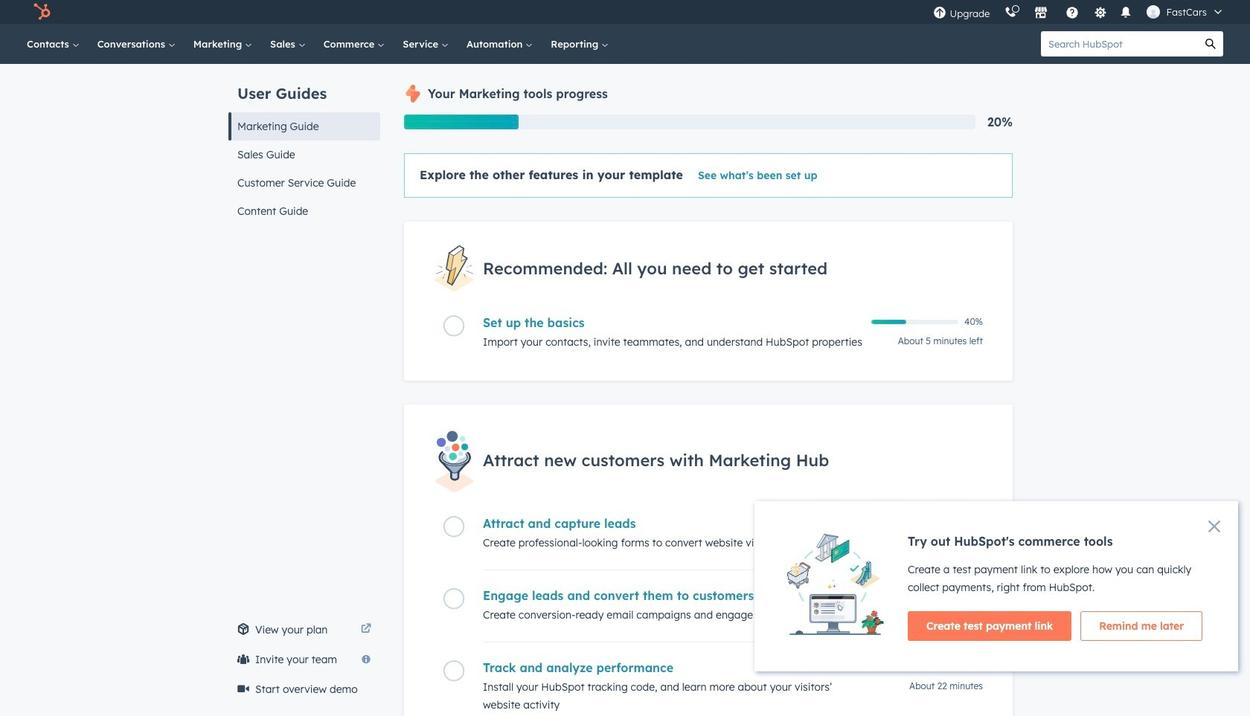 Task type: describe. For each thing, give the bounding box(es) containing it.
close image
[[1209, 521, 1221, 533]]



Task type: vqa. For each thing, say whether or not it's contained in the screenshot.
Press to sort. image related to fourth PRESS TO SORT. Element from right
no



Task type: locate. For each thing, give the bounding box(es) containing it.
christina overa image
[[1147, 5, 1161, 19]]

progress bar
[[404, 115, 519, 130]]

[object object] complete progress bar
[[872, 320, 907, 325]]

link opens in a new window image
[[361, 622, 371, 639]]

Search HubSpot search field
[[1041, 31, 1198, 57]]

user guides element
[[229, 64, 380, 226]]

menu
[[926, 0, 1233, 24]]

marketplaces image
[[1035, 7, 1048, 20]]

link opens in a new window image
[[361, 625, 371, 636]]



